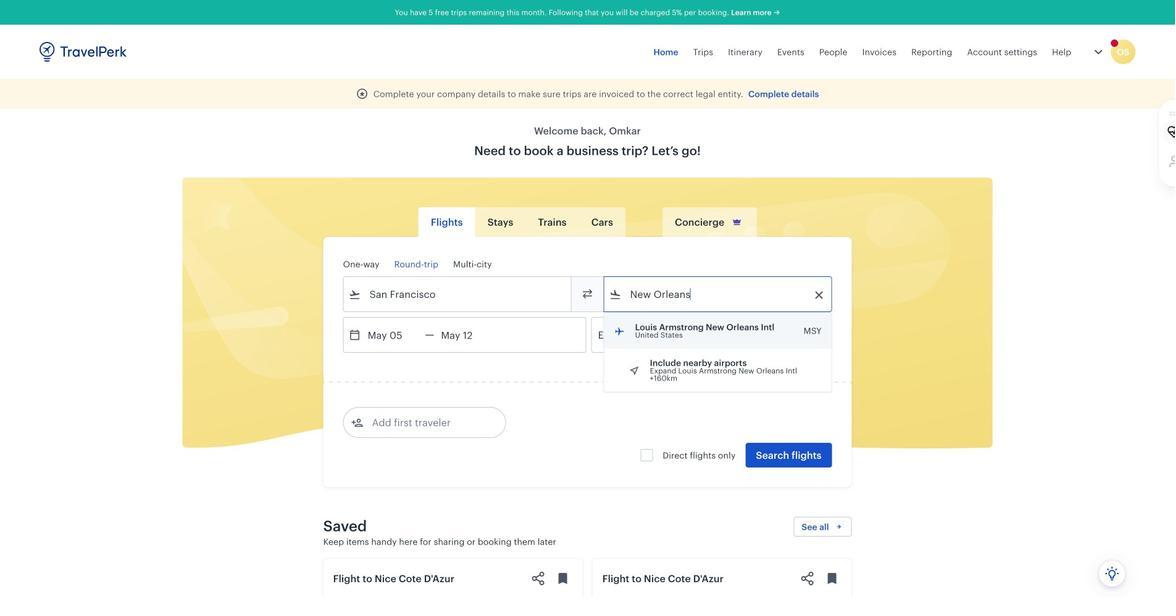 Task type: describe. For each thing, give the bounding box(es) containing it.
From search field
[[361, 285, 555, 305]]

Return text field
[[434, 318, 499, 353]]



Task type: vqa. For each thing, say whether or not it's contained in the screenshot.
Depart text field
yes



Task type: locate. For each thing, give the bounding box(es) containing it.
Add first traveler search field
[[364, 413, 492, 433]]

Depart text field
[[361, 318, 425, 353]]

To search field
[[622, 285, 816, 305]]



